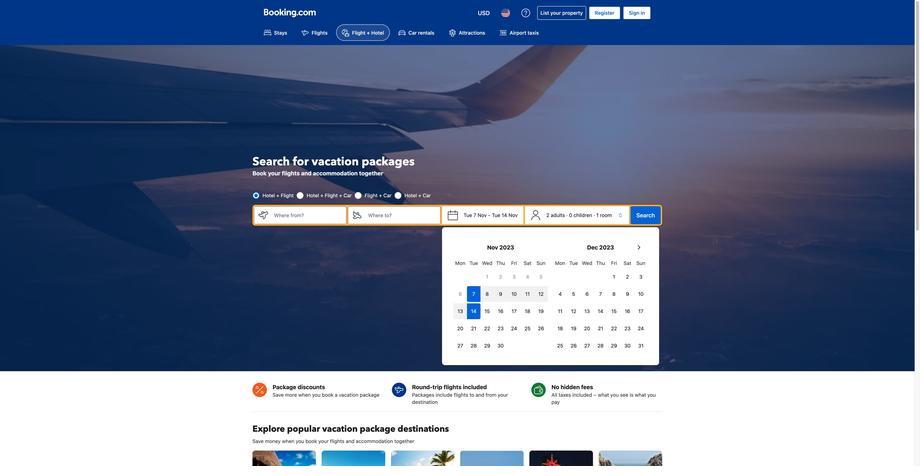 Task type: describe. For each thing, give the bounding box(es) containing it.
explore
[[252, 424, 285, 435]]

2 for the 2 checkbox
[[499, 274, 502, 280]]

16 Dec 2023 checkbox
[[621, 304, 634, 320]]

flights link
[[296, 24, 333, 41]]

hotel + car
[[405, 193, 431, 199]]

7 Nov 2023 checkbox
[[467, 286, 480, 302]]

hidden
[[561, 384, 580, 391]]

14 for 14 dec 2023 option
[[598, 309, 603, 314]]

9 for 9 option on the bottom of the page
[[626, 291, 629, 297]]

book inside package discounts save more when you book a vacation package
[[322, 392, 333, 398]]

24 for 24 option
[[638, 326, 644, 332]]

23 for 23 option
[[624, 326, 631, 332]]

fri for dec 2023
[[611, 260, 617, 266]]

9 for '9 nov 2023' option
[[499, 291, 502, 297]]

3 for 3 checkbox on the right of the page
[[639, 274, 642, 280]]

12 Dec 2023 checkbox
[[567, 304, 580, 320]]

vacation for packages
[[312, 154, 359, 170]]

sign in link
[[623, 6, 651, 19]]

no
[[552, 384, 559, 391]]

30 for 30 dec 2023 checkbox
[[624, 343, 631, 349]]

discounts
[[298, 384, 325, 391]]

1 horizontal spatial 14
[[502, 212, 507, 218]]

3 Dec 2023 checkbox
[[634, 269, 648, 285]]

14 cell
[[467, 302, 480, 320]]

30 Nov 2023 checkbox
[[494, 338, 507, 354]]

2 horizontal spatial nov
[[509, 212, 518, 218]]

sat for dec 2023
[[624, 260, 631, 266]]

package discounts save more when you book a vacation package
[[273, 384, 379, 398]]

18 for 18 option
[[525, 309, 530, 314]]

attractions link
[[443, 24, 491, 41]]

11 Dec 2023 checkbox
[[553, 304, 567, 320]]

package inside the explore popular vacation package destinations save money when you book your flights and accommodation together
[[360, 424, 395, 435]]

you left see
[[610, 392, 619, 398]]

24 Nov 2023 checkbox
[[507, 321, 521, 337]]

30 for 30 option
[[498, 343, 504, 349]]

21 Dec 2023 checkbox
[[594, 321, 607, 337]]

25 Nov 2023 checkbox
[[521, 321, 534, 337]]

destination
[[412, 399, 438, 405]]

2 Dec 2023 checkbox
[[621, 269, 634, 285]]

29 for 29 option
[[611, 343, 617, 349]]

flight inside flight + hotel link
[[352, 30, 365, 36]]

money
[[265, 439, 281, 445]]

1 vertical spatial 19
[[571, 326, 576, 332]]

taxis
[[528, 30, 539, 36]]

stays link
[[258, 24, 293, 41]]

included inside no hidden fees all taxes included – what you see is what you pay
[[572, 392, 592, 398]]

2 28 from the left
[[598, 343, 604, 349]]

nov 2023
[[487, 244, 514, 251]]

5 for 5 dec 2023 option
[[572, 291, 575, 297]]

29 Dec 2023 checkbox
[[607, 338, 621, 354]]

vacation inside package discounts save more when you book a vacation package
[[339, 392, 358, 398]]

1 horizontal spatial 2
[[546, 212, 549, 218]]

22 Nov 2023 checkbox
[[480, 321, 494, 337]]

you inside package discounts save more when you book a vacation package
[[312, 392, 321, 398]]

2023 for dec 2023
[[599, 244, 614, 251]]

adults
[[551, 212, 565, 218]]

to
[[470, 392, 474, 398]]

rentals
[[418, 30, 434, 36]]

airport taxis
[[510, 30, 539, 36]]

for
[[293, 154, 309, 170]]

11 for 11 dec 2023 option
[[558, 309, 563, 314]]

sign in
[[629, 10, 645, 16]]

6 for 6 option
[[459, 291, 462, 297]]

round-
[[412, 384, 433, 391]]

list your property link
[[537, 6, 586, 20]]

0 vertical spatial 19
[[538, 309, 544, 314]]

flight + car
[[365, 193, 392, 199]]

is
[[630, 392, 634, 398]]

destinations
[[398, 424, 449, 435]]

flights
[[312, 30, 328, 36]]

7 Dec 2023 checkbox
[[594, 286, 607, 302]]

tue up 7 cell
[[470, 260, 478, 266]]

31
[[638, 343, 644, 349]]

18 Nov 2023 checkbox
[[521, 304, 534, 320]]

grid for nov
[[454, 256, 548, 354]]

fees
[[581, 384, 593, 391]]

6 for 6 dec 2023 option
[[586, 291, 589, 297]]

17 for the 17 checkbox in the right bottom of the page
[[638, 309, 643, 314]]

28 Nov 2023 checkbox
[[467, 338, 480, 354]]

8 cell
[[480, 285, 494, 302]]

included inside round-trip flights included packages include flights to and from your destination
[[463, 384, 487, 391]]

1 for 1 dec 2023 checkbox
[[613, 274, 615, 280]]

14 Dec 2023 checkbox
[[594, 304, 607, 320]]

hotel for hotel + car
[[405, 193, 417, 199]]

you inside the explore popular vacation package destinations save money when you book your flights and accommodation together
[[296, 439, 304, 445]]

include
[[436, 392, 452, 398]]

you right is
[[647, 392, 656, 398]]

when inside the explore popular vacation package destinations save money when you book your flights and accommodation together
[[282, 439, 294, 445]]

25 for 25 dec 2023 checkbox
[[557, 343, 563, 349]]

+ for flight + car
[[379, 193, 382, 199]]

6 Dec 2023 checkbox
[[580, 286, 594, 302]]

9 Nov 2023 checkbox
[[494, 286, 507, 302]]

book
[[252, 170, 267, 177]]

8 Dec 2023 checkbox
[[607, 286, 621, 302]]

7 left -
[[473, 212, 476, 218]]

18 for '18' option
[[558, 326, 563, 332]]

usd button
[[474, 4, 494, 22]]

package inside package discounts save more when you book a vacation package
[[360, 392, 379, 398]]

sat for nov 2023
[[524, 260, 531, 266]]

13 Dec 2023 checkbox
[[580, 304, 594, 320]]

13 for 13 option
[[584, 309, 590, 314]]

27 Nov 2023 checkbox
[[454, 338, 467, 354]]

no hidden fees all taxes included – what you see is what you pay
[[552, 384, 656, 405]]

9 cell
[[494, 285, 507, 302]]

flights inside the search for vacation packages book your flights and accommodation together
[[282, 170, 300, 177]]

list
[[541, 10, 549, 16]]

29 for 29 checkbox
[[484, 343, 490, 349]]

10 Nov 2023 checkbox
[[507, 286, 521, 302]]

search for search
[[636, 212, 655, 219]]

25 Dec 2023 checkbox
[[553, 338, 567, 354]]

2 Nov 2023 checkbox
[[494, 269, 507, 285]]

26 for 26 option
[[538, 326, 544, 332]]

sun for dec 2023
[[636, 260, 645, 266]]

6 Nov 2023 checkbox
[[454, 286, 467, 302]]

explore popular vacation package destinations save money when you book your flights and accommodation together
[[252, 424, 449, 445]]

and inside the explore popular vacation package destinations save money when you book your flights and accommodation together
[[346, 439, 354, 445]]

register link
[[589, 6, 620, 19]]

26 Nov 2023 checkbox
[[534, 321, 548, 337]]

search for vacation packages book your flights and accommodation together
[[252, 154, 415, 177]]

19 Nov 2023 checkbox
[[534, 304, 548, 320]]

tue 7 nov - tue 14 nov
[[464, 212, 518, 218]]

10 Dec 2023 checkbox
[[634, 286, 648, 302]]

airport
[[510, 30, 526, 36]]

20 Nov 2023 checkbox
[[454, 321, 467, 337]]

car rentals link
[[393, 24, 440, 41]]

hotel + flight + car
[[307, 193, 352, 199]]

vacation for package
[[322, 424, 358, 435]]

your inside the explore popular vacation package destinations save money when you book your flights and accommodation together
[[318, 439, 329, 445]]

accommodation inside the search for vacation packages book your flights and accommodation together
[[313, 170, 358, 177]]

2 for 2 dec 2023 option
[[626, 274, 629, 280]]

stays
[[274, 30, 287, 36]]

your right "list"
[[550, 10, 561, 16]]

1 horizontal spatial 1
[[596, 212, 599, 218]]

1 horizontal spatial nov
[[487, 244, 498, 251]]

8 for 8 nov 2023 option
[[486, 291, 489, 297]]

book inside the explore popular vacation package destinations save money when you book your flights and accommodation together
[[306, 439, 317, 445]]

fri for nov 2023
[[511, 260, 517, 266]]

+ for hotel + car
[[418, 193, 421, 199]]

17 Dec 2023 checkbox
[[634, 304, 648, 320]]

22 Dec 2023 checkbox
[[607, 321, 621, 337]]

all
[[552, 392, 557, 398]]

17 for 17 nov 2023 option
[[512, 309, 517, 314]]

attractions
[[459, 30, 485, 36]]

+ for flight + hotel
[[367, 30, 370, 36]]

16 for 16 checkbox
[[625, 309, 630, 314]]

search button
[[631, 207, 661, 224]]

save inside package discounts save more when you book a vacation package
[[273, 392, 284, 398]]

and inside the search for vacation packages book your flights and accommodation together
[[301, 170, 312, 177]]

your inside the search for vacation packages book your flights and accommodation together
[[268, 170, 281, 177]]

26 Dec 2023 checkbox
[[567, 338, 580, 354]]

from
[[486, 392, 496, 398]]



Task type: locate. For each thing, give the bounding box(es) containing it.
6 left 7 nov 2023 checkbox
[[459, 291, 462, 297]]

1 30 from the left
[[498, 343, 504, 349]]

11 left 12 dec 2023 option
[[558, 309, 563, 314]]

sat up 2 dec 2023 option
[[624, 260, 631, 266]]

0 vertical spatial vacation
[[312, 154, 359, 170]]

2 16 from the left
[[625, 309, 630, 314]]

you down discounts
[[312, 392, 321, 398]]

1 vertical spatial book
[[306, 439, 317, 445]]

packages
[[412, 392, 434, 398]]

0 vertical spatial included
[[463, 384, 487, 391]]

0 horizontal spatial 13
[[458, 309, 463, 314]]

thu for dec
[[596, 260, 605, 266]]

0 horizontal spatial fri
[[511, 260, 517, 266]]

1 vertical spatial 25
[[557, 343, 563, 349]]

4
[[526, 274, 529, 280], [559, 291, 562, 297]]

3
[[513, 274, 516, 280], [639, 274, 642, 280]]

1 horizontal spatial 18
[[558, 326, 563, 332]]

5 Nov 2023 checkbox
[[534, 269, 548, 285]]

2 inside checkbox
[[499, 274, 502, 280]]

31 Dec 2023 checkbox
[[634, 338, 648, 354]]

7 right 6 option
[[472, 291, 475, 297]]

25 inside checkbox
[[557, 343, 563, 349]]

hotel for hotel + flight + car
[[307, 193, 319, 199]]

flight + hotel link
[[336, 24, 390, 41]]

+ for hotel + flight
[[276, 193, 279, 199]]

1 vertical spatial together
[[394, 439, 414, 445]]

2 vertical spatial vacation
[[322, 424, 358, 435]]

flights inside the explore popular vacation package destinations save money when you book your flights and accommodation together
[[330, 439, 344, 445]]

13 Nov 2023 checkbox
[[454, 304, 467, 320]]

1 21 from the left
[[471, 326, 476, 332]]

save left money
[[252, 439, 264, 445]]

1 horizontal spatial 6
[[586, 291, 589, 297]]

mon for nov
[[455, 260, 465, 266]]

10 cell
[[507, 285, 521, 302]]

0 horizontal spatial 3
[[513, 274, 516, 280]]

vacation inside the explore popular vacation package destinations save money when you book your flights and accommodation together
[[322, 424, 358, 435]]

0 horizontal spatial 14
[[471, 309, 476, 314]]

2 2023 from the left
[[599, 244, 614, 251]]

1 horizontal spatial grid
[[553, 256, 648, 354]]

when down discounts
[[298, 392, 311, 398]]

1 24 from the left
[[511, 326, 517, 332]]

fri up 3 checkbox
[[511, 260, 517, 266]]

14 right -
[[502, 212, 507, 218]]

mon up 4 dec 2023 "option"
[[555, 260, 565, 266]]

0 horizontal spatial and
[[301, 170, 312, 177]]

2 sat from the left
[[624, 260, 631, 266]]

1 horizontal spatial 16
[[625, 309, 630, 314]]

24
[[511, 326, 517, 332], [638, 326, 644, 332]]

· right children on the right
[[594, 212, 595, 218]]

0 horizontal spatial 19
[[538, 309, 544, 314]]

9 inside cell
[[499, 291, 502, 297]]

accommodation
[[313, 170, 358, 177], [356, 439, 393, 445]]

12 Nov 2023 checkbox
[[534, 286, 548, 302]]

4 left 5 dec 2023 option
[[559, 291, 562, 297]]

2 horizontal spatial 2
[[626, 274, 629, 280]]

nov
[[478, 212, 487, 218], [509, 212, 518, 218], [487, 244, 498, 251]]

25 right 24 nov 2023 option
[[525, 326, 531, 332]]

2 adults · 0 children · 1 room
[[546, 212, 612, 218]]

1 sun from the left
[[537, 260, 545, 266]]

2 15 from the left
[[611, 309, 617, 314]]

package
[[360, 392, 379, 398], [360, 424, 395, 435]]

1 horizontal spatial 8
[[612, 291, 616, 297]]

26 inside 26 option
[[538, 326, 544, 332]]

0 horizontal spatial 11
[[525, 291, 530, 297]]

tue up 5 dec 2023 option
[[569, 260, 578, 266]]

4 right 3 checkbox
[[526, 274, 529, 280]]

11 inside checkbox
[[525, 291, 530, 297]]

thu up the 2 checkbox
[[496, 260, 505, 266]]

16
[[498, 309, 503, 314], [625, 309, 630, 314]]

+
[[367, 30, 370, 36], [276, 193, 279, 199], [320, 193, 323, 199], [339, 193, 342, 199], [379, 193, 382, 199], [418, 193, 421, 199]]

pay
[[552, 399, 560, 405]]

20 for 20 checkbox
[[457, 326, 463, 332]]

8 inside 8 option
[[612, 291, 616, 297]]

29 inside option
[[611, 343, 617, 349]]

wed down dec
[[582, 260, 592, 266]]

what right –
[[598, 392, 609, 398]]

Where from? field
[[268, 207, 347, 224]]

11 Nov 2023 checkbox
[[521, 286, 534, 302]]

2 grid from the left
[[553, 256, 648, 354]]

1 left 2 dec 2023 option
[[613, 274, 615, 280]]

2 package from the top
[[360, 424, 395, 435]]

flight + hotel
[[352, 30, 384, 36]]

1 fri from the left
[[511, 260, 517, 266]]

sign
[[629, 10, 639, 16]]

16 right '15 dec 2023' option
[[625, 309, 630, 314]]

0 horizontal spatial 16
[[498, 309, 503, 314]]

1 horizontal spatial 15
[[611, 309, 617, 314]]

20 inside 20 checkbox
[[457, 326, 463, 332]]

7 cell
[[467, 285, 480, 302]]

airport taxis link
[[494, 24, 545, 41]]

21
[[471, 326, 476, 332], [598, 326, 603, 332]]

1 3 from the left
[[513, 274, 516, 280]]

0 horizontal spatial save
[[252, 439, 264, 445]]

0 horizontal spatial nov
[[478, 212, 487, 218]]

4 Nov 2023 checkbox
[[521, 269, 534, 285]]

17 right 16 checkbox
[[638, 309, 643, 314]]

together down the "destinations"
[[394, 439, 414, 445]]

22 inside checkbox
[[611, 326, 617, 332]]

17 inside checkbox
[[638, 309, 643, 314]]

1 what from the left
[[598, 392, 609, 398]]

1 17 from the left
[[512, 309, 517, 314]]

1 vertical spatial and
[[476, 392, 484, 398]]

0 horizontal spatial 1
[[486, 274, 488, 280]]

1 22 from the left
[[484, 326, 490, 332]]

tue
[[464, 212, 472, 218], [492, 212, 500, 218], [470, 260, 478, 266], [569, 260, 578, 266]]

3 Nov 2023 checkbox
[[507, 269, 521, 285]]

1 for 1 option
[[486, 274, 488, 280]]

2 what from the left
[[635, 392, 646, 398]]

1 horizontal spatial 17
[[638, 309, 643, 314]]

0 horizontal spatial 15
[[485, 309, 490, 314]]

together inside the explore popular vacation package destinations save money when you book your flights and accommodation together
[[394, 439, 414, 445]]

1 vertical spatial 26
[[571, 343, 577, 349]]

2 22 from the left
[[611, 326, 617, 332]]

20 left 21 option
[[457, 326, 463, 332]]

mon for dec
[[555, 260, 565, 266]]

9 Dec 2023 checkbox
[[621, 286, 634, 302]]

21 inside option
[[471, 326, 476, 332]]

26 left the 27 dec 2023 option
[[571, 343, 577, 349]]

1 horizontal spatial sun
[[636, 260, 645, 266]]

0 horizontal spatial 9
[[499, 291, 502, 297]]

grid
[[454, 256, 548, 354], [553, 256, 648, 354]]

29 Nov 2023 checkbox
[[480, 338, 494, 354]]

15 Dec 2023 checkbox
[[607, 304, 621, 320]]

search inside the search for vacation packages book your flights and accommodation together
[[252, 154, 290, 170]]

10 for 10 option
[[511, 291, 517, 297]]

fri
[[511, 260, 517, 266], [611, 260, 617, 266]]

26 inside 26 dec 2023 checkbox
[[571, 343, 577, 349]]

flight
[[352, 30, 365, 36], [281, 193, 294, 199], [325, 193, 338, 199], [365, 193, 378, 199]]

4 Dec 2023 checkbox
[[553, 286, 567, 302]]

2 right 1 dec 2023 checkbox
[[626, 274, 629, 280]]

12 right 11 checkbox
[[538, 291, 544, 297]]

1 20 from the left
[[457, 326, 463, 332]]

popular
[[287, 424, 320, 435]]

car rentals
[[408, 30, 434, 36]]

30 inside option
[[498, 343, 504, 349]]

22 right 21 option
[[484, 326, 490, 332]]

list your property
[[541, 10, 583, 16]]

17 right 16 checkbox at the right bottom of page
[[512, 309, 517, 314]]

2
[[546, 212, 549, 218], [499, 274, 502, 280], [626, 274, 629, 280]]

1 mon from the left
[[455, 260, 465, 266]]

3 for 3 checkbox
[[513, 274, 516, 280]]

2 horizontal spatial 14
[[598, 309, 603, 314]]

23 inside option
[[624, 326, 631, 332]]

hotel
[[371, 30, 384, 36], [263, 193, 275, 199], [307, 193, 319, 199], [405, 193, 417, 199]]

9 right 8 nov 2023 option
[[499, 291, 502, 297]]

0 horizontal spatial 5
[[539, 274, 543, 280]]

2 20 from the left
[[584, 326, 590, 332]]

trip
[[433, 384, 442, 391]]

1 Nov 2023 checkbox
[[480, 269, 494, 285]]

28 Dec 2023 checkbox
[[594, 338, 607, 354]]

1 horizontal spatial sat
[[624, 260, 631, 266]]

11 for 11 checkbox
[[525, 291, 530, 297]]

when inside package discounts save more when you book a vacation package
[[298, 392, 311, 398]]

10 for 10 option at the bottom right of the page
[[638, 291, 644, 297]]

1 vertical spatial 4
[[559, 291, 562, 297]]

1 10 from the left
[[511, 291, 517, 297]]

sun for nov 2023
[[537, 260, 545, 266]]

2 29 from the left
[[611, 343, 617, 349]]

0 horizontal spatial 18
[[525, 309, 530, 314]]

21 right 20 dec 2023 option
[[598, 326, 603, 332]]

1 horizontal spatial fri
[[611, 260, 617, 266]]

flights
[[282, 170, 300, 177], [444, 384, 462, 391], [454, 392, 468, 398], [330, 439, 344, 445]]

14 Nov 2023 checkbox
[[467, 304, 480, 320]]

1 package from the top
[[360, 392, 379, 398]]

22 right 21 dec 2023 'checkbox'
[[611, 326, 617, 332]]

together down packages
[[359, 170, 383, 177]]

24 right 23 nov 2023 checkbox
[[511, 326, 517, 332]]

21 for 21 option
[[471, 326, 476, 332]]

and
[[301, 170, 312, 177], [476, 392, 484, 398], [346, 439, 354, 445]]

19 Dec 2023 checkbox
[[567, 321, 580, 337]]

mon up 6 option
[[455, 260, 465, 266]]

-
[[488, 212, 490, 218]]

2023 right dec
[[599, 244, 614, 251]]

16 for 16 checkbox at the right bottom of page
[[498, 309, 503, 314]]

11 cell
[[521, 285, 534, 302]]

book down 'popular'
[[306, 439, 317, 445]]

12 inside checkbox
[[538, 291, 544, 297]]

2 10 from the left
[[638, 291, 644, 297]]

15 right 14 nov 2023 checkbox
[[485, 309, 490, 314]]

1 vertical spatial 5
[[572, 291, 575, 297]]

0 vertical spatial 25
[[525, 326, 531, 332]]

1 horizontal spatial search
[[636, 212, 655, 219]]

wed for nov 2023
[[482, 260, 492, 266]]

save inside the explore popular vacation package destinations save money when you book your flights and accommodation together
[[252, 439, 264, 445]]

thu for nov
[[496, 260, 505, 266]]

18 inside option
[[558, 326, 563, 332]]

0 horizontal spatial thu
[[496, 260, 505, 266]]

26 for 26 dec 2023 checkbox
[[571, 343, 577, 349]]

0 vertical spatial 4
[[526, 274, 529, 280]]

2 wed from the left
[[582, 260, 592, 266]]

2 left adults
[[546, 212, 549, 218]]

30 right 29 option
[[624, 343, 631, 349]]

30 Dec 2023 checkbox
[[621, 338, 634, 354]]

18
[[525, 309, 530, 314], [558, 326, 563, 332]]

3 right 2 dec 2023 option
[[639, 274, 642, 280]]

1 inside option
[[486, 274, 488, 280]]

1 23 from the left
[[498, 326, 504, 332]]

car
[[408, 30, 417, 36], [344, 193, 352, 199], [383, 193, 392, 199], [423, 193, 431, 199]]

dec
[[587, 244, 598, 251]]

tue left -
[[464, 212, 472, 218]]

2 · from the left
[[594, 212, 595, 218]]

1 thu from the left
[[496, 260, 505, 266]]

19
[[538, 309, 544, 314], [571, 326, 576, 332]]

1 horizontal spatial 3
[[639, 274, 642, 280]]

0 horizontal spatial 23
[[498, 326, 504, 332]]

30
[[498, 343, 504, 349], [624, 343, 631, 349]]

more
[[285, 392, 297, 398]]

sun up 3 checkbox on the right of the page
[[636, 260, 645, 266]]

15 inside option
[[611, 309, 617, 314]]

4 inside "option"
[[559, 291, 562, 297]]

13
[[458, 309, 463, 314], [584, 309, 590, 314]]

you down 'popular'
[[296, 439, 304, 445]]

0 horizontal spatial sat
[[524, 260, 531, 266]]

your down 'popular'
[[318, 439, 329, 445]]

0 vertical spatial save
[[273, 392, 284, 398]]

2 horizontal spatial 1
[[613, 274, 615, 280]]

28 right the 27 dec 2023 option
[[598, 343, 604, 349]]

15 for 15 nov 2023 checkbox on the right
[[485, 309, 490, 314]]

save down package
[[273, 392, 284, 398]]

booking.com online hotel reservations image
[[264, 9, 316, 17]]

2 fri from the left
[[611, 260, 617, 266]]

thu
[[496, 260, 505, 266], [596, 260, 605, 266]]

1 horizontal spatial and
[[346, 439, 354, 445]]

15 right 14 dec 2023 option
[[611, 309, 617, 314]]

2 horizontal spatial and
[[476, 392, 484, 398]]

14 inside checkbox
[[471, 309, 476, 314]]

your inside round-trip flights included packages include flights to and from your destination
[[498, 392, 508, 398]]

5 for the 5 nov 2023 option
[[539, 274, 543, 280]]

0 horizontal spatial 2023
[[499, 244, 514, 251]]

24 for 24 nov 2023 option
[[511, 326, 517, 332]]

packages
[[362, 154, 415, 170]]

1 2023 from the left
[[499, 244, 514, 251]]

0 horizontal spatial 12
[[538, 291, 544, 297]]

0 vertical spatial 26
[[538, 326, 544, 332]]

0 horizontal spatial 4
[[526, 274, 529, 280]]

1 8 from the left
[[486, 291, 489, 297]]

2 17 from the left
[[638, 309, 643, 314]]

0 horizontal spatial wed
[[482, 260, 492, 266]]

your
[[550, 10, 561, 16], [268, 170, 281, 177], [498, 392, 508, 398], [318, 439, 329, 445]]

accommodation inside the explore popular vacation package destinations save money when you book your flights and accommodation together
[[356, 439, 393, 445]]

1 vertical spatial 12
[[571, 309, 576, 314]]

1 left room
[[596, 212, 599, 218]]

taxes
[[559, 392, 571, 398]]

save
[[273, 392, 284, 398], [252, 439, 264, 445]]

4 for 4 dec 2023 "option"
[[559, 291, 562, 297]]

2 23 from the left
[[624, 326, 631, 332]]

what
[[598, 392, 609, 398], [635, 392, 646, 398]]

1 vertical spatial vacation
[[339, 392, 358, 398]]

8 Nov 2023 checkbox
[[480, 286, 494, 302]]

21 for 21 dec 2023 'checkbox'
[[598, 326, 603, 332]]

5 right 4 dec 2023 "option"
[[572, 291, 575, 297]]

0 horizontal spatial included
[[463, 384, 487, 391]]

11 right 10 option
[[525, 291, 530, 297]]

1 inside checkbox
[[613, 274, 615, 280]]

0 vertical spatial search
[[252, 154, 290, 170]]

1 horizontal spatial 27
[[584, 343, 590, 349]]

hotel for hotel + flight
[[263, 193, 275, 199]]

1 wed from the left
[[482, 260, 492, 266]]

1 horizontal spatial save
[[273, 392, 284, 398]]

1 vertical spatial 18
[[558, 326, 563, 332]]

hotel + flight
[[263, 193, 294, 199]]

18 inside 18 option
[[525, 309, 530, 314]]

0 vertical spatial 18
[[525, 309, 530, 314]]

8 inside 8 nov 2023 option
[[486, 291, 489, 297]]

room
[[600, 212, 612, 218]]

together inside the search for vacation packages book your flights and accommodation together
[[359, 170, 383, 177]]

0 vertical spatial book
[[322, 392, 333, 398]]

book
[[322, 392, 333, 398], [306, 439, 317, 445]]

nov right -
[[509, 212, 518, 218]]

1 vertical spatial save
[[252, 439, 264, 445]]

grid for dec
[[553, 256, 648, 354]]

1 horizontal spatial 22
[[611, 326, 617, 332]]

25 left 26 dec 2023 checkbox
[[557, 343, 563, 349]]

7 for 7 checkbox at the right
[[599, 291, 602, 297]]

1 vertical spatial package
[[360, 424, 395, 435]]

23 for 23 nov 2023 checkbox
[[498, 326, 504, 332]]

13 left 14 nov 2023 checkbox
[[458, 309, 463, 314]]

you
[[312, 392, 321, 398], [610, 392, 619, 398], [647, 392, 656, 398], [296, 439, 304, 445]]

10 right 9 option on the bottom of the page
[[638, 291, 644, 297]]

13 for 13 nov 2023 checkbox at the bottom of the page
[[458, 309, 463, 314]]

1 15 from the left
[[485, 309, 490, 314]]

22 inside option
[[484, 326, 490, 332]]

7 right 6 dec 2023 option
[[599, 291, 602, 297]]

2 13 from the left
[[584, 309, 590, 314]]

1 horizontal spatial 2023
[[599, 244, 614, 251]]

2023
[[499, 244, 514, 251], [599, 244, 614, 251]]

children
[[574, 212, 592, 218]]

27 for the 27 dec 2023 option
[[584, 343, 590, 349]]

24 Dec 2023 checkbox
[[634, 321, 648, 337]]

1 horizontal spatial 20
[[584, 326, 590, 332]]

1 29 from the left
[[484, 343, 490, 349]]

16 Nov 2023 checkbox
[[494, 304, 507, 320]]

1 horizontal spatial 4
[[559, 291, 562, 297]]

+ for hotel + flight + car
[[320, 193, 323, 199]]

0 horizontal spatial 2
[[499, 274, 502, 280]]

1 Dec 2023 checkbox
[[607, 269, 621, 285]]

1 16 from the left
[[498, 309, 503, 314]]

1 horizontal spatial ·
[[594, 212, 595, 218]]

a
[[335, 392, 338, 398]]

search inside button
[[636, 212, 655, 219]]

0
[[569, 212, 572, 218]]

in
[[641, 10, 645, 16]]

18 right 17 nov 2023 option
[[525, 309, 530, 314]]

15 inside checkbox
[[485, 309, 490, 314]]

0 horizontal spatial 8
[[486, 291, 489, 297]]

12 for 12 checkbox
[[538, 291, 544, 297]]

see
[[620, 392, 628, 398]]

1 13 from the left
[[458, 309, 463, 314]]

1 vertical spatial accommodation
[[356, 439, 393, 445]]

search for search for vacation packages book your flights and accommodation together
[[252, 154, 290, 170]]

23 right 22 checkbox at the bottom right of page
[[624, 326, 631, 332]]

24 right 23 option
[[638, 326, 644, 332]]

15 for '15 dec 2023' option
[[611, 309, 617, 314]]

7 inside checkbox
[[599, 291, 602, 297]]

7 for 7 nov 2023 checkbox
[[472, 291, 475, 297]]

package
[[273, 384, 296, 391]]

10 left 11 checkbox
[[511, 291, 517, 297]]

1 horizontal spatial book
[[322, 392, 333, 398]]

–
[[594, 392, 596, 398]]

search
[[252, 154, 290, 170], [636, 212, 655, 219]]

22 for the 22 option
[[484, 326, 490, 332]]

0 horizontal spatial when
[[282, 439, 294, 445]]

14 inside option
[[598, 309, 603, 314]]

0 horizontal spatial mon
[[455, 260, 465, 266]]

2 mon from the left
[[555, 260, 565, 266]]

sat
[[524, 260, 531, 266], [624, 260, 631, 266]]

23 Nov 2023 checkbox
[[494, 321, 507, 337]]

usd
[[478, 10, 490, 16]]

13 inside option
[[584, 309, 590, 314]]

nov up 1 option
[[487, 244, 498, 251]]

23 Dec 2023 checkbox
[[621, 321, 634, 337]]

5
[[539, 274, 543, 280], [572, 291, 575, 297]]

10 inside option
[[511, 291, 517, 297]]

2 vertical spatial and
[[346, 439, 354, 445]]

14
[[502, 212, 507, 218], [471, 309, 476, 314], [598, 309, 603, 314]]

14 left '15 dec 2023' option
[[598, 309, 603, 314]]

0 horizontal spatial 26
[[538, 326, 544, 332]]

0 horizontal spatial search
[[252, 154, 290, 170]]

wed up 1 option
[[482, 260, 492, 266]]

when right money
[[282, 439, 294, 445]]

17
[[512, 309, 517, 314], [638, 309, 643, 314]]

2 thu from the left
[[596, 260, 605, 266]]

8 right 7 nov 2023 checkbox
[[486, 291, 489, 297]]

what right is
[[635, 392, 646, 398]]

fri up 1 dec 2023 checkbox
[[611, 260, 617, 266]]

1 6 from the left
[[459, 291, 462, 297]]

12 for 12 dec 2023 option
[[571, 309, 576, 314]]

15 Nov 2023 checkbox
[[480, 304, 494, 320]]

10 inside option
[[638, 291, 644, 297]]

wed for dec 2023
[[582, 260, 592, 266]]

6
[[459, 291, 462, 297], [586, 291, 589, 297]]

9
[[499, 291, 502, 297], [626, 291, 629, 297]]

20 right 19 checkbox
[[584, 326, 590, 332]]

sun up the 5 nov 2023 option
[[537, 260, 545, 266]]

0 horizontal spatial sun
[[537, 260, 545, 266]]

4 inside checkbox
[[526, 274, 529, 280]]

2 right 1 option
[[499, 274, 502, 280]]

27
[[457, 343, 463, 349], [584, 343, 590, 349]]

13 inside checkbox
[[458, 309, 463, 314]]

1 horizontal spatial what
[[635, 392, 646, 398]]

1 vertical spatial search
[[636, 212, 655, 219]]

5 Dec 2023 checkbox
[[567, 286, 580, 302]]

2 3 from the left
[[639, 274, 642, 280]]

16 inside checkbox
[[625, 309, 630, 314]]

2 24 from the left
[[638, 326, 644, 332]]

1 28 from the left
[[471, 343, 477, 349]]

vacation right a
[[339, 392, 358, 398]]

19 right 18 option
[[538, 309, 544, 314]]

1 horizontal spatial 19
[[571, 326, 576, 332]]

sat up "4 nov 2023" checkbox at the right of page
[[524, 260, 531, 266]]

dec 2023
[[587, 244, 614, 251]]

1 horizontal spatial 5
[[572, 291, 575, 297]]

27 for 27 nov 2023 option
[[457, 343, 463, 349]]

14 right 13 nov 2023 checkbox at the bottom of the page
[[471, 309, 476, 314]]

27 Dec 2023 checkbox
[[580, 338, 594, 354]]

round-trip flights included packages include flights to and from your destination
[[412, 384, 508, 405]]

30 inside checkbox
[[624, 343, 631, 349]]

0 horizontal spatial 10
[[511, 291, 517, 297]]

2 inside option
[[626, 274, 629, 280]]

1 horizontal spatial 11
[[558, 309, 563, 314]]

register
[[595, 10, 615, 16]]

21 Nov 2023 checkbox
[[467, 321, 480, 337]]

17 Nov 2023 checkbox
[[507, 304, 521, 320]]

25 for 25 option on the bottom right of page
[[525, 326, 531, 332]]

26
[[538, 326, 544, 332], [571, 343, 577, 349]]

20 inside 20 dec 2023 option
[[584, 326, 590, 332]]

3 right the 2 checkbox
[[513, 274, 516, 280]]

1 horizontal spatial 21
[[598, 326, 603, 332]]

included up to
[[463, 384, 487, 391]]

12 cell
[[534, 285, 548, 302]]

Where to? field
[[362, 207, 441, 224]]

included down fees
[[572, 392, 592, 398]]

1 left the 2 checkbox
[[486, 274, 488, 280]]

·
[[566, 212, 568, 218], [594, 212, 595, 218]]

9 right 8 option
[[626, 291, 629, 297]]

0 horizontal spatial grid
[[454, 256, 548, 354]]

20 Dec 2023 checkbox
[[580, 321, 594, 337]]

and inside round-trip flights included packages include flights to and from your destination
[[476, 392, 484, 398]]

4 for "4 nov 2023" checkbox at the right of page
[[526, 274, 529, 280]]

1 sat from the left
[[524, 260, 531, 266]]

13 right 12 dec 2023 option
[[584, 309, 590, 314]]

10
[[511, 291, 517, 297], [638, 291, 644, 297]]

18 left 19 checkbox
[[558, 326, 563, 332]]

25 inside option
[[525, 326, 531, 332]]

1 grid from the left
[[454, 256, 548, 354]]

8 left 9 option on the bottom of the page
[[612, 291, 616, 297]]

vacation inside the search for vacation packages book your flights and accommodation together
[[312, 154, 359, 170]]

2 21 from the left
[[598, 326, 603, 332]]

2 9 from the left
[[626, 291, 629, 297]]

2023 for nov 2023
[[499, 244, 514, 251]]

1 vertical spatial 11
[[558, 309, 563, 314]]

22 for 22 checkbox at the bottom right of page
[[611, 326, 617, 332]]

21 inside 'checkbox'
[[598, 326, 603, 332]]

30 right 29 checkbox
[[498, 343, 504, 349]]

your right from
[[498, 392, 508, 398]]

1 27 from the left
[[457, 343, 463, 349]]

23 right the 22 option
[[498, 326, 504, 332]]

vacation up hotel + flight + car
[[312, 154, 359, 170]]

1 horizontal spatial 12
[[571, 309, 576, 314]]

2 8 from the left
[[612, 291, 616, 297]]

1 vertical spatial included
[[572, 392, 592, 398]]

18 Dec 2023 checkbox
[[553, 321, 567, 337]]

tue right -
[[492, 212, 500, 218]]

13 cell
[[454, 302, 467, 320]]

1 horizontal spatial thu
[[596, 260, 605, 266]]

26 right 25 option on the bottom right of page
[[538, 326, 544, 332]]

19 left 20 dec 2023 option
[[571, 326, 576, 332]]

21 right 20 checkbox
[[471, 326, 476, 332]]

23 inside checkbox
[[498, 326, 504, 332]]

11 inside option
[[558, 309, 563, 314]]

12 inside option
[[571, 309, 576, 314]]

2 30 from the left
[[624, 343, 631, 349]]

sun
[[537, 260, 545, 266], [636, 260, 645, 266]]

1 horizontal spatial together
[[394, 439, 414, 445]]

8
[[486, 291, 489, 297], [612, 291, 616, 297]]

1 · from the left
[[566, 212, 568, 218]]

7 inside checkbox
[[472, 291, 475, 297]]

16 left 17 nov 2023 option
[[498, 309, 503, 314]]

12 right 11 dec 2023 option
[[571, 309, 576, 314]]

1 horizontal spatial 23
[[624, 326, 631, 332]]

0 horizontal spatial 25
[[525, 326, 531, 332]]

property
[[562, 10, 583, 16]]

6 left 7 checkbox at the right
[[586, 291, 589, 297]]

17 inside option
[[512, 309, 517, 314]]

0 horizontal spatial 28
[[471, 343, 477, 349]]

2 27 from the left
[[584, 343, 590, 349]]

8 for 8 option
[[612, 291, 616, 297]]

2 6 from the left
[[586, 291, 589, 297]]

16 inside checkbox
[[498, 309, 503, 314]]

1 9 from the left
[[499, 291, 502, 297]]

29 inside checkbox
[[484, 343, 490, 349]]

0 horizontal spatial 22
[[484, 326, 490, 332]]

2 sun from the left
[[636, 260, 645, 266]]

0 horizontal spatial together
[[359, 170, 383, 177]]

28 left 29 checkbox
[[471, 343, 477, 349]]

14 for 14 nov 2023 checkbox
[[471, 309, 476, 314]]

20 for 20 dec 2023 option
[[584, 326, 590, 332]]

nov left -
[[478, 212, 487, 218]]

your right book
[[268, 170, 281, 177]]



Task type: vqa. For each thing, say whether or not it's contained in the screenshot.
3 nov 2023 CHECKBOX
yes



